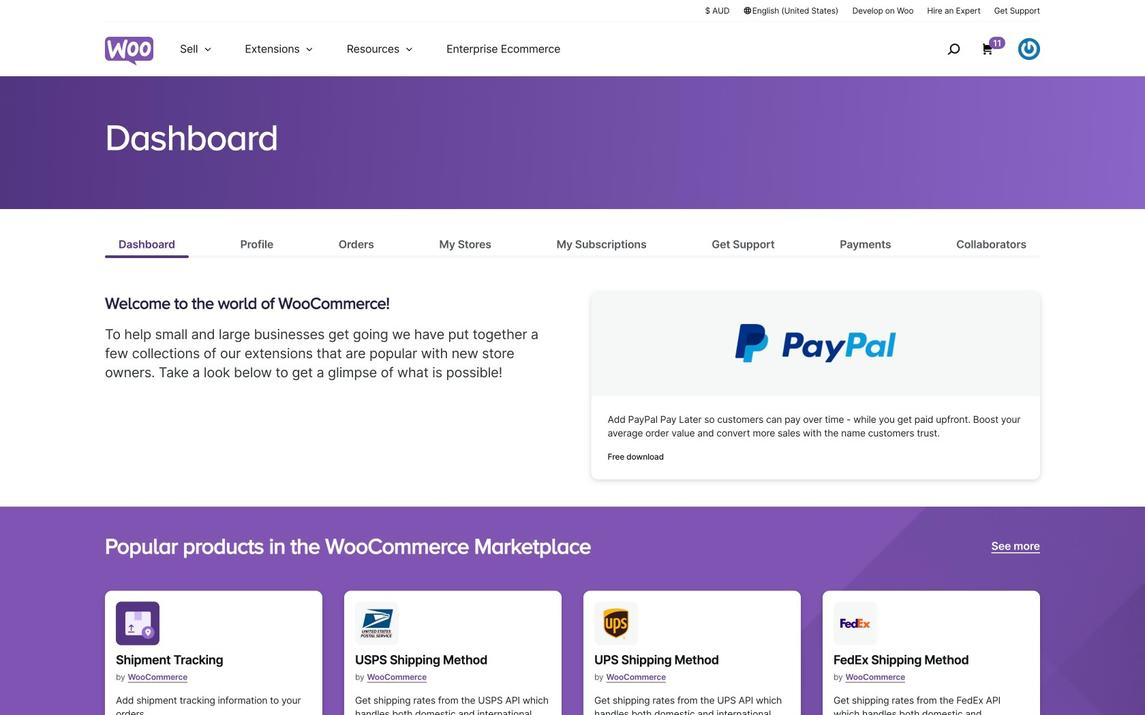 Task type: vqa. For each thing, say whether or not it's contained in the screenshot.
Service Navigation Menu element
yes



Task type: describe. For each thing, give the bounding box(es) containing it.
service navigation menu element
[[918, 27, 1041, 71]]

open account menu image
[[1019, 38, 1041, 60]]



Task type: locate. For each thing, give the bounding box(es) containing it.
search image
[[943, 38, 965, 60]]



